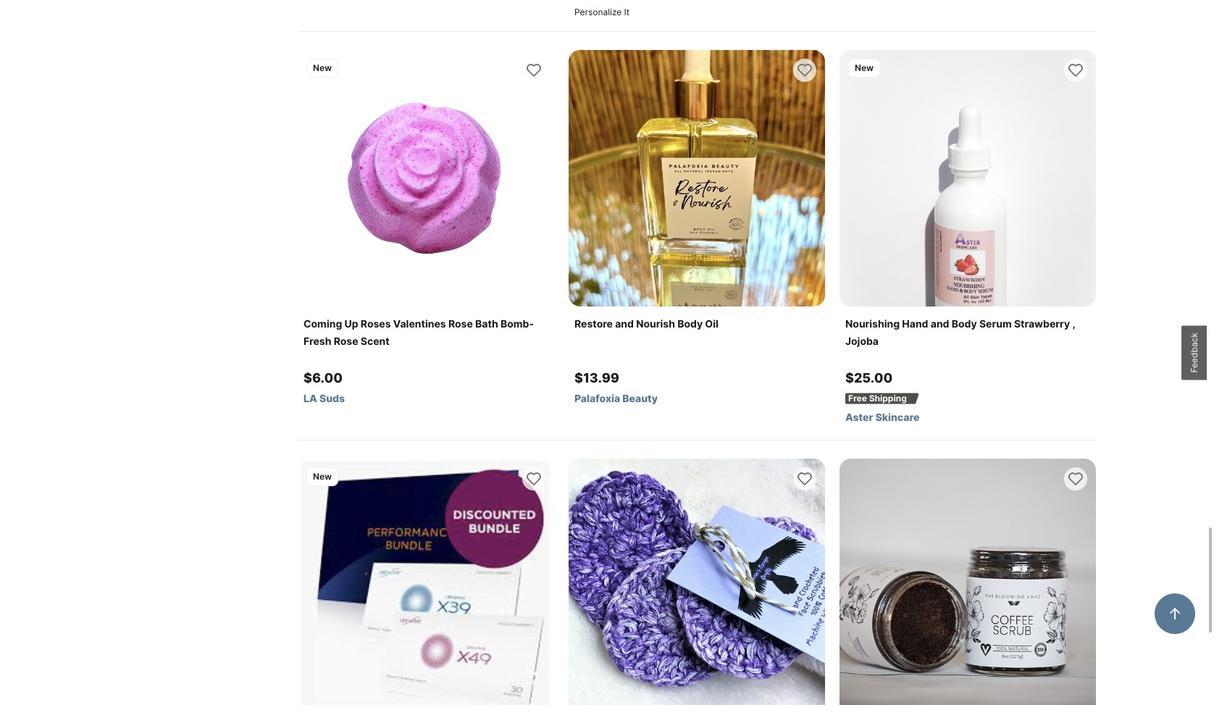 Task type: describe. For each thing, give the bounding box(es) containing it.
product name is lifewave x39 and x49  performance bundle image
[[298, 459, 555, 705]]

nourishing  hand and body serum strawberry , jojoba
[[846, 317, 1076, 347]]

scent
[[361, 335, 390, 347]]

jojoba
[[846, 335, 879, 347]]

valentines
[[393, 317, 446, 330]]

coming up roses valentines rose bath bomb- fresh rose scent link
[[304, 315, 549, 350]]

aster skincare
[[846, 411, 920, 423]]

product name is restore and nourish body oil image
[[569, 50, 826, 307]]

1 and from the left
[[616, 317, 634, 330]]

new link for $6.00
[[298, 50, 555, 307]]

serum
[[980, 317, 1012, 330]]

nourishing
[[846, 317, 900, 330]]

$6.00 la suds
[[304, 370, 345, 404]]

product name is nourishing  hand and body serum strawberry , jojoba image
[[840, 50, 1097, 307]]

$25.00
[[846, 370, 893, 386]]

bomb-
[[501, 317, 534, 330]]

$13.99
[[575, 370, 620, 386]]

suds
[[320, 392, 345, 404]]

personalize
[[575, 7, 622, 17]]

up
[[345, 317, 359, 330]]

bath
[[476, 317, 499, 330]]

aster skincare link
[[846, 411, 1091, 424]]

aster
[[846, 411, 874, 423]]

beauty
[[623, 392, 658, 404]]

favorite image for product name is cotton face scrubby ,purple white, crochet face scrubbie, reusable rounds, makeup remover pads set of 3, reusable makeup remover pads multi 'image'
[[797, 470, 814, 488]]

restore and nourish body oil link
[[575, 315, 820, 333]]

1 horizontal spatial rose
[[449, 317, 473, 330]]

la
[[304, 392, 317, 404]]

$6.00
[[304, 370, 343, 386]]

free shipping
[[849, 393, 907, 404]]

oil
[[706, 317, 719, 330]]

favorite image for product name is nourishing  hand and body serum strawberry , jojoba image
[[1068, 62, 1085, 79]]

product name is cafe - body scrub image
[[840, 459, 1097, 705]]



Task type: locate. For each thing, give the bounding box(es) containing it.
rose down up
[[334, 335, 358, 347]]

coming
[[304, 317, 342, 330]]

favorite image
[[526, 62, 543, 79], [1068, 62, 1085, 79], [797, 470, 814, 488], [1068, 470, 1085, 488]]

0 horizontal spatial body
[[678, 317, 703, 330]]

1 vertical spatial favorite image
[[526, 470, 543, 488]]

personalize it
[[575, 7, 630, 17]]

fresh
[[304, 335, 332, 347]]

coming up roses valentines rose bath bomb- fresh rose scent
[[304, 317, 534, 347]]

new for $25.00
[[855, 62, 874, 73]]

skincare
[[876, 411, 920, 423]]

0 vertical spatial rose
[[449, 317, 473, 330]]

favorite image for the product name is cafe - body scrub image
[[1068, 470, 1085, 488]]

2 and from the left
[[931, 317, 950, 330]]

restore and nourish body oil
[[575, 317, 719, 330]]

body left serum
[[952, 317, 978, 330]]

la suds link
[[304, 392, 549, 405]]

new link for $25.00
[[840, 50, 1097, 307]]

1 vertical spatial rose
[[334, 335, 358, 347]]

shipping
[[870, 393, 907, 404]]

,
[[1073, 317, 1076, 330]]

0 vertical spatial favorite image
[[797, 62, 814, 79]]

favorite image for product name is lifewave x39 and x49  performance bundle image
[[526, 470, 543, 488]]

palafoxia beauty link
[[575, 392, 820, 405]]

restore
[[575, 317, 613, 330]]

nourishing  hand and body serum strawberry , jojoba link
[[846, 315, 1091, 350]]

0 horizontal spatial favorite image
[[526, 470, 543, 488]]

nourish
[[637, 317, 676, 330]]

favorite image
[[797, 62, 814, 79], [526, 470, 543, 488]]

1 horizontal spatial body
[[952, 317, 978, 330]]

body
[[678, 317, 703, 330], [952, 317, 978, 330]]

hand
[[903, 317, 929, 330]]

favorite image for product name is coming up roses valentines rose bath bomb-fresh rose scent image
[[526, 62, 543, 79]]

body for $25.00
[[952, 317, 978, 330]]

1 horizontal spatial favorite image
[[797, 62, 814, 79]]

2 body from the left
[[952, 317, 978, 330]]

product name is coming up roses valentines rose bath bomb-fresh rose scent image
[[298, 50, 555, 307]]

it
[[625, 7, 630, 17]]

and inside nourishing  hand and body serum strawberry , jojoba
[[931, 317, 950, 330]]

and right the restore
[[616, 317, 634, 330]]

favorite image for product name is restore and nourish body oil image
[[797, 62, 814, 79]]

body for $13.99
[[678, 317, 703, 330]]

body inside nourishing  hand and body serum strawberry , jojoba
[[952, 317, 978, 330]]

rose left bath
[[449, 317, 473, 330]]

roses
[[361, 317, 391, 330]]

and right the hand at the right of page
[[931, 317, 950, 330]]

1 horizontal spatial and
[[931, 317, 950, 330]]

rose
[[449, 317, 473, 330], [334, 335, 358, 347]]

free
[[849, 393, 868, 404]]

new link
[[298, 50, 555, 307], [840, 50, 1097, 307], [298, 459, 555, 705]]

0 horizontal spatial rose
[[334, 335, 358, 347]]

new
[[313, 62, 332, 73], [855, 62, 874, 73], [313, 471, 332, 482]]

body left oil
[[678, 317, 703, 330]]

1 body from the left
[[678, 317, 703, 330]]

new for $6.00
[[313, 62, 332, 73]]

0 horizontal spatial and
[[616, 317, 634, 330]]

$13.99 palafoxia beauty
[[575, 370, 658, 404]]

strawberry
[[1015, 317, 1071, 330]]

product name is cotton face scrubby ,purple white, crochet face scrubbie, reusable rounds, makeup remover pads set of 3, reusable makeup remover pads multi image
[[569, 459, 826, 705]]

palafoxia
[[575, 392, 621, 404]]

and
[[616, 317, 634, 330], [931, 317, 950, 330]]



Task type: vqa. For each thing, say whether or not it's contained in the screenshot.
'92128' corresponding to 114
no



